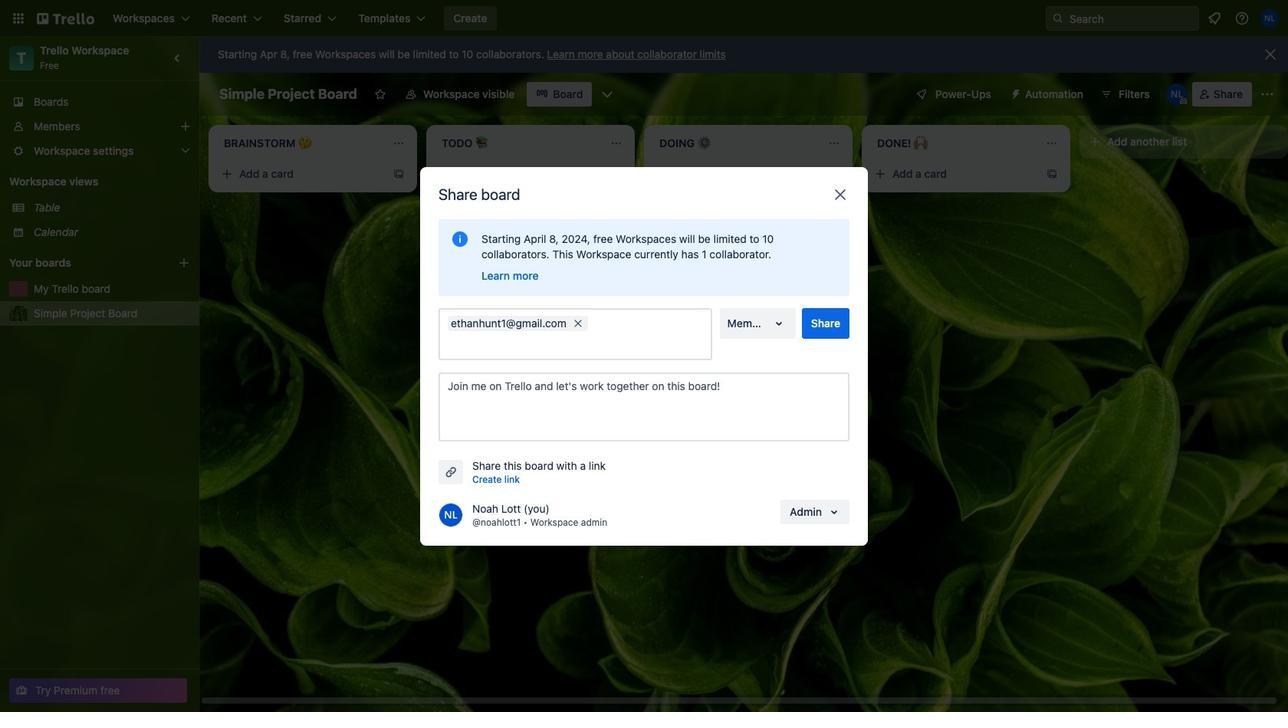 Task type: locate. For each thing, give the bounding box(es) containing it.
your boards with 2 items element
[[9, 254, 155, 272]]

customize views image
[[600, 87, 615, 102]]

1 create from template… image from the left
[[828, 168, 840, 180]]

0 horizontal spatial create from template… image
[[393, 168, 405, 180]]

Board name text field
[[212, 82, 365, 107]]

close image
[[831, 185, 850, 204]]

0 horizontal spatial create from template… image
[[828, 168, 840, 180]]

create from template… image
[[393, 168, 405, 180], [610, 168, 623, 180]]

2 create from template… image from the left
[[1046, 168, 1058, 180]]

create from template… image
[[828, 168, 840, 180], [1046, 168, 1058, 180]]

1 horizontal spatial create from template… image
[[1046, 168, 1058, 180]]

star or unstar board image
[[374, 88, 386, 100]]

2 create from template… image from the left
[[610, 168, 623, 180]]

search image
[[1052, 12, 1064, 25]]

0 horizontal spatial noah lott (noahlott1) image
[[1166, 84, 1188, 105]]

None text field
[[448, 334, 709, 355]]

1 create from template… image from the left
[[393, 168, 405, 180]]

1 horizontal spatial noah lott (noahlott1) image
[[1261, 9, 1279, 28]]

1 horizontal spatial create from template… image
[[610, 168, 623, 180]]

noah lott (noahlott1) image
[[1261, 9, 1279, 28], [1166, 84, 1188, 105]]



Task type: vqa. For each thing, say whether or not it's contained in the screenshot.
the rightmost Create from template… image
yes



Task type: describe. For each thing, give the bounding box(es) containing it.
back to home image
[[37, 6, 94, 31]]

1 vertical spatial noah lott (noahlott1) image
[[1166, 84, 1188, 105]]

sm image
[[1004, 82, 1025, 104]]

0 notifications image
[[1205, 9, 1224, 28]]

Join me on Trello and let's work together on this board! text field
[[439, 372, 850, 441]]

switch to… image
[[11, 11, 26, 26]]

Search field
[[1064, 8, 1199, 29]]

open information menu image
[[1235, 11, 1250, 26]]

show menu image
[[1260, 87, 1275, 102]]

add board image
[[178, 257, 190, 269]]

0 vertical spatial noah lott (noahlott1) image
[[1261, 9, 1279, 28]]

primary element
[[0, 0, 1288, 37]]

noah lott (noahlott1) image
[[439, 503, 463, 527]]



